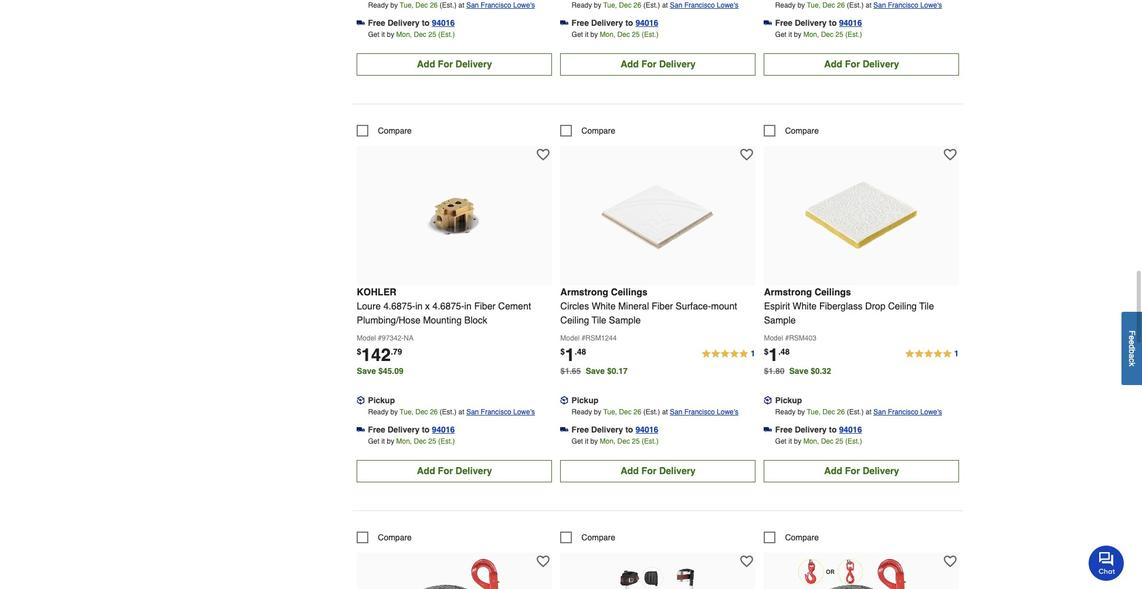 Task type: vqa. For each thing, say whether or not it's contained in the screenshot.


Task type: describe. For each thing, give the bounding box(es) containing it.
$45.09
[[378, 367, 404, 376]]

1 button for $1.80 save $0.32
[[905, 347, 960, 361]]

ceiling inside armstrong ceilings espirit white fiberglass drop ceiling tile sample
[[888, 301, 917, 312]]

was price $1.65 element
[[561, 364, 586, 376]]

model for loure 4.6875-in x 4.6875-in fiber cement plumbing/hose mounting block
[[357, 334, 376, 342]]

$1.80 save $0.32
[[764, 367, 832, 376]]

cement
[[498, 301, 531, 312]]

1000393763 element
[[357, 125, 412, 137]]

1 heart outline image from the left
[[741, 148, 754, 161]]

compare for 5001229569 element in the right top of the page
[[785, 126, 819, 135]]

rsm1244
[[586, 334, 617, 342]]

compare for 1000393763 element
[[378, 126, 412, 135]]

5014640505 element
[[561, 532, 616, 544]]

plumbing/hose
[[357, 315, 421, 326]]

$1.65 save $0.17
[[561, 367, 628, 376]]

$ for $1.65 save $0.17
[[561, 347, 565, 357]]

2 4.6875- from the left
[[433, 301, 464, 312]]

drop
[[865, 301, 886, 312]]

k
[[1128, 363, 1137, 367]]

$ 1 .48 for $1.80
[[764, 345, 790, 365]]

.48 for $1.65
[[575, 347, 586, 357]]

2 pickup from the left
[[572, 396, 599, 405]]

.79
[[391, 347, 402, 357]]

compare for the 5014749891 element
[[378, 533, 412, 543]]

2 pickup image from the left
[[561, 397, 569, 405]]

circles
[[561, 301, 589, 312]]

f
[[1128, 331, 1137, 336]]

2 e from the top
[[1128, 341, 1137, 345]]

tile inside the armstrong ceilings circles white mineral fiber surface-mount ceiling tile sample
[[592, 315, 607, 326]]

5 stars image for save $0.32
[[905, 347, 960, 361]]

loure
[[357, 301, 381, 312]]

chat invite button image
[[1089, 546, 1125, 582]]

model # rsm1244
[[561, 334, 617, 342]]

5014749891 element
[[357, 532, 412, 544]]

3 # from the left
[[785, 334, 789, 342]]

save $45.09
[[357, 367, 404, 376]]

armstrong for circles
[[561, 287, 609, 298]]

$ 1 .48 for $1.65
[[561, 345, 586, 365]]

142
[[362, 345, 391, 365]]

1 4.6875- from the left
[[384, 301, 415, 312]]

truck filled image for pickup
[[561, 426, 569, 434]]

model for circles white mineral fiber surface-mount ceiling tile sample
[[561, 334, 580, 342]]

b
[[1128, 350, 1137, 354]]

mount
[[711, 301, 737, 312]]

na
[[404, 334, 414, 342]]

sample inside armstrong ceilings espirit white fiberglass drop ceiling tile sample
[[764, 315, 796, 326]]

espirit
[[764, 301, 790, 312]]

sample inside the armstrong ceilings circles white mineral fiber surface-mount ceiling tile sample
[[609, 315, 641, 326]]

armstrong ceilings espirit white fiberglass drop ceiling tile sample
[[764, 287, 934, 326]]

1 in from the left
[[415, 301, 423, 312]]

# for tile
[[582, 334, 586, 342]]

d
[[1128, 345, 1137, 350]]

$ inside $ 142 .79
[[357, 347, 362, 357]]

5001229569 element
[[764, 125, 819, 137]]

surface-
[[676, 301, 711, 312]]

5001229505 element
[[561, 125, 616, 137]]

actual price $1.48 element for $1.65
[[561, 345, 586, 365]]



Task type: locate. For each thing, give the bounding box(es) containing it.
$ up was price $1.65 element at the bottom
[[561, 347, 565, 357]]

in left x
[[415, 301, 423, 312]]

0 horizontal spatial armstrong
[[561, 287, 609, 298]]

1 button for $1.65 save $0.17
[[701, 347, 756, 361]]

armstrong inside the armstrong ceilings circles white mineral fiber surface-mount ceiling tile sample
[[561, 287, 609, 298]]

0 vertical spatial truck filled image
[[764, 19, 772, 27]]

fiber inside the armstrong ceilings circles white mineral fiber surface-mount ceiling tile sample
[[652, 301, 673, 312]]

0 horizontal spatial actual price $1.48 element
[[561, 345, 586, 365]]

0 horizontal spatial pickup image
[[357, 397, 365, 405]]

1 horizontal spatial $ 1 .48
[[764, 345, 790, 365]]

delivery
[[388, 18, 420, 27], [591, 18, 623, 27], [795, 18, 827, 27], [456, 59, 492, 70], [659, 59, 696, 70], [863, 59, 900, 70], [388, 425, 420, 435], [591, 425, 623, 435], [795, 425, 827, 435], [456, 466, 492, 477], [659, 466, 696, 477], [863, 466, 900, 477]]

0 horizontal spatial tile
[[592, 315, 607, 326]]

# for plumbing/hose
[[378, 334, 382, 342]]

dec
[[416, 1, 428, 9], [619, 1, 632, 9], [823, 1, 835, 9], [414, 30, 427, 39], [618, 30, 630, 39], [821, 30, 834, 39], [416, 408, 428, 416], [619, 408, 632, 416], [823, 408, 835, 416], [414, 438, 427, 446], [618, 438, 630, 446], [821, 438, 834, 446]]

ceiling right drop
[[888, 301, 917, 312]]

truck filled image
[[764, 19, 772, 27], [561, 426, 569, 434]]

0 vertical spatial tile
[[920, 301, 934, 312]]

2 $ from the left
[[561, 347, 565, 357]]

francisco
[[481, 1, 511, 9], [685, 1, 715, 9], [888, 1, 919, 9], [481, 408, 511, 416], [685, 408, 715, 416], [888, 408, 919, 416]]

compare for '5001229505' element
[[582, 126, 616, 135]]

0 horizontal spatial ceilings
[[611, 287, 648, 298]]

$ for $1.80 save $0.32
[[764, 347, 769, 357]]

kohler loure 4.6875-in x 4.6875-in fiber cement plumbing/hose mounting block image
[[390, 152, 519, 281]]

1 horizontal spatial pickup image
[[561, 397, 569, 405]]

compare inside '5001229505' element
[[582, 126, 616, 135]]

2 horizontal spatial model
[[764, 334, 783, 342]]

white for ceiling
[[592, 301, 616, 312]]

by
[[391, 1, 398, 9], [594, 1, 602, 9], [798, 1, 805, 9], [387, 30, 394, 39], [591, 30, 598, 39], [794, 30, 802, 39], [391, 408, 398, 416], [594, 408, 602, 416], [798, 408, 805, 416], [387, 438, 394, 446], [591, 438, 598, 446], [794, 438, 802, 446]]

white inside the armstrong ceilings circles white mineral fiber surface-mount ceiling tile sample
[[592, 301, 616, 312]]

save down 142
[[357, 367, 376, 376]]

2 horizontal spatial $
[[764, 347, 769, 357]]

truck filled image for tue, dec 26
[[764, 19, 772, 27]]

1 horizontal spatial armstrong
[[764, 287, 812, 298]]

e up the b
[[1128, 341, 1137, 345]]

2 white from the left
[[793, 301, 817, 312]]

1 horizontal spatial pickup
[[572, 396, 599, 405]]

ready
[[368, 1, 389, 9], [572, 1, 592, 9], [775, 1, 796, 9], [368, 408, 389, 416], [572, 408, 592, 416], [775, 408, 796, 416]]

tile up rsm1244
[[592, 315, 607, 326]]

save left $0.17
[[586, 367, 605, 376]]

ceilings inside the armstrong ceilings circles white mineral fiber surface-mount ceiling tile sample
[[611, 287, 648, 298]]

save
[[357, 367, 376, 376], [586, 367, 605, 376], [790, 367, 809, 376]]

add for delivery
[[417, 59, 492, 70], [621, 59, 696, 70], [824, 59, 900, 70], [417, 466, 492, 477], [621, 466, 696, 477], [824, 466, 900, 477]]

$1.65
[[561, 367, 581, 376]]

5 stars image for save $0.17
[[701, 347, 756, 361]]

model up 142
[[357, 334, 376, 342]]

2 .48 from the left
[[779, 347, 790, 357]]

ceiling
[[888, 301, 917, 312], [561, 315, 589, 326]]

pickup image
[[357, 397, 365, 405], [561, 397, 569, 405], [764, 397, 772, 405]]

armstrong
[[561, 287, 609, 298], [764, 287, 812, 298]]

2 fiber from the left
[[652, 301, 673, 312]]

sample down espirit
[[764, 315, 796, 326]]

compare
[[378, 126, 412, 135], [582, 126, 616, 135], [785, 126, 819, 135], [378, 533, 412, 543], [582, 533, 616, 543], [785, 533, 819, 543]]

c
[[1128, 359, 1137, 363]]

5 stars image
[[701, 347, 756, 361], [905, 347, 960, 361]]

$ up was price $1.80 element
[[764, 347, 769, 357]]

get it by mon, dec 25 (est.)
[[368, 30, 455, 39], [572, 30, 659, 39], [775, 30, 862, 39], [368, 438, 455, 446], [572, 438, 659, 446], [775, 438, 862, 446]]

.48 down model # rsm1244
[[575, 347, 586, 357]]

a
[[1128, 354, 1137, 359]]

white
[[592, 301, 616, 312], [793, 301, 817, 312]]

0 horizontal spatial 1 button
[[701, 347, 756, 361]]

2 # from the left
[[582, 334, 586, 342]]

in up block
[[464, 301, 472, 312]]

fiber right mineral
[[652, 301, 673, 312]]

94016 button
[[432, 17, 455, 29], [636, 17, 659, 29], [839, 17, 862, 29], [432, 424, 455, 436], [636, 424, 659, 436], [839, 424, 862, 436]]

1 vertical spatial ceiling
[[561, 315, 589, 326]]

0 horizontal spatial $
[[357, 347, 362, 357]]

1 horizontal spatial sample
[[764, 315, 796, 326]]

3 save from the left
[[790, 367, 809, 376]]

1 .48 from the left
[[575, 347, 586, 357]]

x
[[425, 301, 430, 312]]

.48 for $1.80
[[779, 347, 790, 357]]

0 horizontal spatial fiber
[[474, 301, 496, 312]]

1 $ from the left
[[357, 347, 362, 357]]

1 e from the top
[[1128, 336, 1137, 341]]

actual price $1.48 element
[[561, 345, 586, 365], [764, 345, 790, 365]]

4.6875- up mounting
[[433, 301, 464, 312]]

compare for 5014640505 element
[[582, 533, 616, 543]]

97342-
[[382, 334, 404, 342]]

armstrong ceilings circles white mineral fiber surface-mount ceiling tile sample
[[561, 287, 737, 326]]

white right espirit
[[793, 301, 817, 312]]

2 armstrong from the left
[[764, 287, 812, 298]]

mon,
[[396, 30, 412, 39], [600, 30, 616, 39], [804, 30, 819, 39], [396, 438, 412, 446], [600, 438, 616, 446], [804, 438, 819, 446]]

compare for the 5014749923 element
[[785, 533, 819, 543]]

compare inside 5001229569 element
[[785, 126, 819, 135]]

1 pickup image from the left
[[357, 397, 365, 405]]

fiber inside kohler loure 4.6875-in x 4.6875-in fiber cement plumbing/hose mounting block
[[474, 301, 496, 312]]

1 horizontal spatial fiber
[[652, 301, 673, 312]]

armstrong ceilings espirit white fiberglass drop ceiling tile sample image
[[797, 152, 927, 281]]

fiber
[[474, 301, 496, 312], [652, 301, 673, 312]]

actual price $1.48 element for $1.80
[[764, 345, 790, 365]]

armstrong for espirit
[[764, 287, 812, 298]]

fiberglass
[[820, 301, 863, 312]]

armstrong up circles
[[561, 287, 609, 298]]

model left rsm1244
[[561, 334, 580, 342]]

25
[[428, 30, 436, 39], [632, 30, 640, 39], [836, 30, 844, 39], [428, 438, 436, 446], [632, 438, 640, 446], [836, 438, 844, 446]]

save for $1.80
[[790, 367, 809, 376]]

san
[[466, 1, 479, 9], [670, 1, 683, 9], [874, 1, 886, 9], [466, 408, 479, 416], [670, 408, 683, 416], [874, 408, 886, 416]]

sample down mineral
[[609, 315, 641, 326]]

0 horizontal spatial heart outline image
[[741, 148, 754, 161]]

ceiling inside the armstrong ceilings circles white mineral fiber surface-mount ceiling tile sample
[[561, 315, 589, 326]]

was price $1.80 element
[[764, 364, 790, 376]]

vevor 50-ft silver steel cable hardware kit image
[[390, 559, 519, 590]]

2 ceilings from the left
[[815, 287, 851, 298]]

ready by tue, dec 26 (est.) at san francisco lowe's
[[368, 1, 535, 9], [572, 1, 739, 9], [775, 1, 942, 9], [368, 408, 535, 416], [572, 408, 739, 416], [775, 408, 942, 416]]

2 1 button from the left
[[905, 347, 960, 361]]

e up d
[[1128, 336, 1137, 341]]

2 save from the left
[[586, 367, 605, 376]]

rsm403
[[789, 334, 817, 342]]

0 horizontal spatial white
[[592, 301, 616, 312]]

1 armstrong from the left
[[561, 287, 609, 298]]

pickup
[[368, 396, 395, 405], [572, 396, 599, 405], [775, 396, 802, 405]]

4.6875- up plumbing/hose
[[384, 301, 415, 312]]

$0.32
[[811, 367, 832, 376]]

1 horizontal spatial 4.6875-
[[433, 301, 464, 312]]

model # 97342-na
[[357, 334, 414, 342]]

1 5 stars image from the left
[[701, 347, 756, 361]]

0 horizontal spatial truck filled image
[[561, 426, 569, 434]]

(est.)
[[440, 1, 457, 9], [643, 1, 660, 9], [847, 1, 864, 9], [438, 30, 455, 39], [642, 30, 659, 39], [846, 30, 862, 39], [440, 408, 457, 416], [643, 408, 660, 416], [847, 408, 864, 416], [438, 438, 455, 446], [642, 438, 659, 446], [846, 438, 862, 446]]

pickup down "$1.80 save $0.32"
[[775, 396, 802, 405]]

1 model from the left
[[357, 334, 376, 342]]

0 horizontal spatial pickup
[[368, 396, 395, 405]]

f e e d b a c k button
[[1122, 312, 1142, 386]]

mineral
[[618, 301, 649, 312]]

model for espirit white fiberglass drop ceiling tile sample
[[764, 334, 783, 342]]

san francisco lowe's button
[[466, 0, 535, 11], [670, 0, 739, 11], [874, 0, 942, 11], [466, 406, 535, 418], [670, 406, 739, 418], [874, 406, 942, 418]]

add
[[417, 59, 435, 70], [621, 59, 639, 70], [824, 59, 843, 70], [417, 466, 435, 477], [621, 466, 639, 477], [824, 466, 843, 477]]

1 horizontal spatial actual price $1.48 element
[[764, 345, 790, 365]]

ceilings up fiberglass at the right bottom of page
[[815, 287, 851, 298]]

white right circles
[[592, 301, 616, 312]]

truck filled image
[[357, 19, 365, 27], [561, 19, 569, 27], [357, 426, 365, 434], [764, 426, 772, 434]]

94016
[[432, 18, 455, 27], [636, 18, 659, 27], [839, 18, 862, 27], [432, 425, 455, 435], [636, 425, 659, 435], [839, 425, 862, 435]]

1 horizontal spatial #
[[582, 334, 586, 342]]

1 1 button from the left
[[701, 347, 756, 361]]

compare inside 1000393763 element
[[378, 126, 412, 135]]

2 horizontal spatial pickup
[[775, 396, 802, 405]]

get
[[368, 30, 380, 39], [572, 30, 583, 39], [775, 30, 787, 39], [368, 438, 380, 446], [572, 438, 583, 446], [775, 438, 787, 446]]

2 horizontal spatial save
[[790, 367, 809, 376]]

$0.17
[[607, 367, 628, 376]]

1 horizontal spatial .48
[[779, 347, 790, 357]]

# up $ 142 .79
[[378, 334, 382, 342]]

0 horizontal spatial .48
[[575, 347, 586, 357]]

2 in from the left
[[464, 301, 472, 312]]

$ 1 .48 up the $1.80
[[764, 345, 790, 365]]

0 horizontal spatial in
[[415, 301, 423, 312]]

0 horizontal spatial ceiling
[[561, 315, 589, 326]]

0 horizontal spatial #
[[378, 334, 382, 342]]

3 pickup from the left
[[775, 396, 802, 405]]

white for sample
[[793, 301, 817, 312]]

1 ceilings from the left
[[611, 287, 648, 298]]

1 fiber from the left
[[474, 301, 496, 312]]

ceilings for fiberglass
[[815, 287, 851, 298]]

1 horizontal spatial model
[[561, 334, 580, 342]]

# down circles
[[582, 334, 586, 342]]

sample
[[609, 315, 641, 326], [764, 315, 796, 326]]

actual price $1.48 element up the $1.80
[[764, 345, 790, 365]]

1 white from the left
[[592, 301, 616, 312]]

1 horizontal spatial ceiling
[[888, 301, 917, 312]]

tile right drop
[[920, 301, 934, 312]]

# up was price $1.80 element
[[785, 334, 789, 342]]

$1.80
[[764, 367, 785, 376]]

actual price $1.48 element up the $1.65
[[561, 345, 586, 365]]

1 horizontal spatial 1 button
[[905, 347, 960, 361]]

1 horizontal spatial truck filled image
[[764, 19, 772, 27]]

compare inside 5014640505 element
[[582, 533, 616, 543]]

2 5 stars image from the left
[[905, 347, 960, 361]]

ceilings inside armstrong ceilings espirit white fiberglass drop ceiling tile sample
[[815, 287, 851, 298]]

3 model from the left
[[764, 334, 783, 342]]

armstrong up espirit
[[764, 287, 812, 298]]

tue,
[[400, 1, 414, 9], [603, 1, 617, 9], [807, 1, 821, 9], [400, 408, 414, 416], [603, 408, 617, 416], [807, 408, 821, 416]]

2 $ 1 .48 from the left
[[764, 345, 790, 365]]

1 vertical spatial truck filled image
[[561, 426, 569, 434]]

1 horizontal spatial white
[[793, 301, 817, 312]]

0 horizontal spatial save
[[357, 367, 376, 376]]

vevor 75-ft silver steel cable hardware kit image
[[797, 559, 927, 590]]

block
[[464, 315, 487, 326]]

26
[[430, 1, 438, 9], [634, 1, 642, 9], [837, 1, 845, 9], [430, 408, 438, 416], [634, 408, 642, 416], [837, 408, 845, 416]]

2 heart outline image from the left
[[944, 148, 957, 161]]

white inside armstrong ceilings espirit white fiberglass drop ceiling tile sample
[[793, 301, 817, 312]]

5014749923 element
[[764, 532, 819, 544]]

0 horizontal spatial sample
[[609, 315, 641, 326]]

vevor drywall stilts aluminum tool stilts 24-in to 40-in drywall stilts image
[[594, 559, 723, 590]]

0 horizontal spatial 4.6875-
[[384, 301, 415, 312]]

$
[[357, 347, 362, 357], [561, 347, 565, 357], [764, 347, 769, 357]]

#
[[378, 334, 382, 342], [582, 334, 586, 342], [785, 334, 789, 342]]

pickup image down save $45.09
[[357, 397, 365, 405]]

0 horizontal spatial model
[[357, 334, 376, 342]]

f e e d b a c k
[[1128, 331, 1137, 367]]

ceilings for mineral
[[611, 287, 648, 298]]

in
[[415, 301, 423, 312], [464, 301, 472, 312]]

add for delivery button
[[357, 53, 552, 75], [561, 53, 756, 75], [764, 53, 960, 75], [357, 460, 552, 483], [561, 460, 756, 483], [764, 460, 960, 483]]

save left $0.32
[[790, 367, 809, 376]]

1 # from the left
[[378, 334, 382, 342]]

actual price $142.79 element
[[357, 345, 402, 365]]

0 horizontal spatial $ 1 .48
[[561, 345, 586, 365]]

1 horizontal spatial save
[[586, 367, 605, 376]]

2 horizontal spatial #
[[785, 334, 789, 342]]

1 horizontal spatial in
[[464, 301, 472, 312]]

4.6875-
[[384, 301, 415, 312], [433, 301, 464, 312]]

.48
[[575, 347, 586, 357], [779, 347, 790, 357]]

1 save from the left
[[357, 367, 376, 376]]

$ 142 .79
[[357, 345, 402, 365]]

1
[[565, 345, 575, 365], [769, 345, 779, 365], [751, 349, 755, 358], [955, 349, 959, 358]]

1 horizontal spatial 5 stars image
[[905, 347, 960, 361]]

2 actual price $1.48 element from the left
[[764, 345, 790, 365]]

fiber up block
[[474, 301, 496, 312]]

e
[[1128, 336, 1137, 341], [1128, 341, 1137, 345]]

armstrong ceilings circles white mineral fiber surface-mount ceiling tile sample image
[[594, 152, 723, 281]]

heart outline image
[[741, 148, 754, 161], [944, 148, 957, 161]]

$ 1 .48 up the $1.65
[[561, 345, 586, 365]]

.48 down model # rsm403
[[779, 347, 790, 357]]

mounting
[[423, 315, 462, 326]]

to
[[422, 18, 430, 27], [626, 18, 633, 27], [829, 18, 837, 27], [422, 425, 430, 435], [626, 425, 633, 435], [829, 425, 837, 435]]

pickup down $1.65 save $0.17
[[572, 396, 599, 405]]

1 button
[[701, 347, 756, 361], [905, 347, 960, 361]]

model # rsm403
[[764, 334, 817, 342]]

1 horizontal spatial tile
[[920, 301, 934, 312]]

$ 1 .48
[[561, 345, 586, 365], [764, 345, 790, 365]]

2 sample from the left
[[764, 315, 796, 326]]

3 pickup image from the left
[[764, 397, 772, 405]]

0 horizontal spatial 5 stars image
[[701, 347, 756, 361]]

compare inside the 5014749923 element
[[785, 533, 819, 543]]

save for $1.65
[[586, 367, 605, 376]]

1 horizontal spatial heart outline image
[[944, 148, 957, 161]]

1 $ 1 .48 from the left
[[561, 345, 586, 365]]

1 horizontal spatial $
[[561, 347, 565, 357]]

tile inside armstrong ceilings espirit white fiberglass drop ceiling tile sample
[[920, 301, 934, 312]]

pickup image down the $1.65
[[561, 397, 569, 405]]

2 model from the left
[[561, 334, 580, 342]]

$ up save $45.09
[[357, 347, 362, 357]]

1 sample from the left
[[609, 315, 641, 326]]

ceilings
[[611, 287, 648, 298], [815, 287, 851, 298]]

pickup down save $45.09
[[368, 396, 395, 405]]

1 vertical spatial tile
[[592, 315, 607, 326]]

0 vertical spatial ceiling
[[888, 301, 917, 312]]

model left rsm403
[[764, 334, 783, 342]]

model
[[357, 334, 376, 342], [561, 334, 580, 342], [764, 334, 783, 342]]

1 horizontal spatial ceilings
[[815, 287, 851, 298]]

armstrong inside armstrong ceilings espirit white fiberglass drop ceiling tile sample
[[764, 287, 812, 298]]

free
[[368, 18, 385, 27], [572, 18, 589, 27], [775, 18, 793, 27], [368, 425, 385, 435], [572, 425, 589, 435], [775, 425, 793, 435]]

3 $ from the left
[[764, 347, 769, 357]]

1 pickup from the left
[[368, 396, 395, 405]]

pickup image down the $1.80
[[764, 397, 772, 405]]

kohler
[[357, 287, 397, 298]]

heart outline image
[[537, 148, 550, 161], [537, 555, 550, 568], [741, 555, 754, 568], [944, 555, 957, 568]]

compare inside the 5014749891 element
[[378, 533, 412, 543]]

1 actual price $1.48 element from the left
[[561, 345, 586, 365]]

2 horizontal spatial pickup image
[[764, 397, 772, 405]]

it
[[382, 30, 385, 39], [585, 30, 589, 39], [789, 30, 792, 39], [382, 438, 385, 446], [585, 438, 589, 446], [789, 438, 792, 446]]

ceilings up mineral
[[611, 287, 648, 298]]

for
[[438, 59, 453, 70], [642, 59, 657, 70], [845, 59, 860, 70], [438, 466, 453, 477], [642, 466, 657, 477], [845, 466, 860, 477]]

tile
[[920, 301, 934, 312], [592, 315, 607, 326]]

ceiling down circles
[[561, 315, 589, 326]]

at
[[459, 1, 465, 9], [662, 1, 668, 9], [866, 1, 872, 9], [459, 408, 465, 416], [662, 408, 668, 416], [866, 408, 872, 416]]

free delivery to 94016
[[368, 18, 455, 27], [572, 18, 659, 27], [775, 18, 862, 27], [368, 425, 455, 435], [572, 425, 659, 435], [775, 425, 862, 435]]

lowe's
[[513, 1, 535, 9], [717, 1, 739, 9], [921, 1, 942, 9], [513, 408, 535, 416], [717, 408, 739, 416], [921, 408, 942, 416]]

kohler loure 4.6875-in x 4.6875-in fiber cement plumbing/hose mounting block
[[357, 287, 531, 326]]



